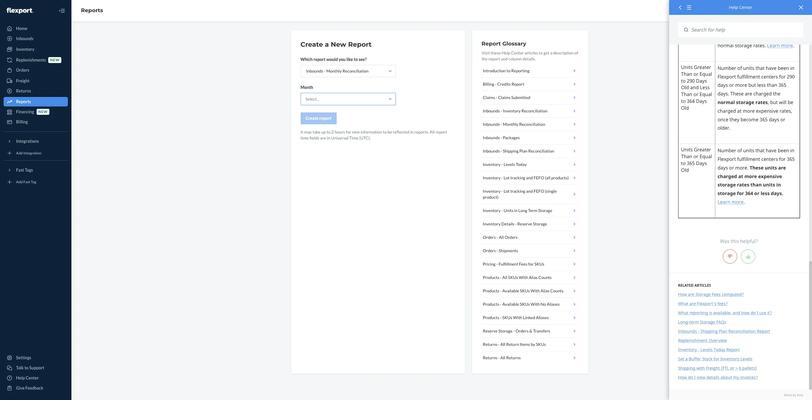 Task type: vqa. For each thing, say whether or not it's contained in the screenshot.
'Returns' within the Returns - All Return Items by SKUs button
yes



Task type: locate. For each thing, give the bounding box(es) containing it.
home link
[[4, 24, 68, 33]]

computed?
[[722, 292, 744, 298]]

returns - all return items by skus
[[483, 342, 546, 347]]

inbounds down which on the left of the page
[[306, 69, 323, 74]]

2 fefo from the top
[[534, 189, 545, 194]]

and for what reporting is available, and how do i use it?
[[733, 310, 741, 316]]

articles inside visit these help center articles to get a description of the report and column details.
[[525, 50, 538, 55]]

- down products - all skus with alias counts
[[500, 289, 502, 294]]

help center up give feedback
[[16, 376, 39, 381]]

(all
[[545, 175, 551, 181]]

0 horizontal spatial levels
[[504, 162, 515, 167]]

1 horizontal spatial monthly
[[503, 122, 519, 127]]

2 horizontal spatial for
[[714, 357, 720, 362]]

1 vertical spatial plan
[[719, 329, 728, 335]]

how down set
[[679, 375, 687, 381]]

how are storage fees computed?
[[679, 292, 744, 298]]

1 add from the top
[[16, 151, 23, 156]]

0 horizontal spatial freight
[[16, 78, 30, 83]]

what are flexport's fees?
[[679, 301, 728, 307]]

give feedback
[[16, 386, 43, 391]]

Search search field
[[689, 22, 804, 37]]

and for inventory - lot tracking and fefo (single product)
[[526, 189, 533, 194]]

fefo left (single
[[534, 189, 545, 194]]

inventory up replenishments
[[16, 47, 34, 52]]

0 vertical spatial lot
[[504, 175, 510, 181]]

reflected
[[393, 130, 410, 135]]

inventory details - reserve storage
[[483, 222, 548, 227]]

fefo inside "inventory - lot tracking and fefo (all products)" button
[[534, 175, 545, 181]]

storage up return
[[499, 329, 513, 334]]

returns for returns - all returns
[[483, 356, 498, 361]]

related articles
[[679, 283, 712, 288]]

fast left tag
[[23, 180, 30, 185]]

storage inside inventory details - reserve storage button
[[533, 222, 548, 227]]

with up products - available skus with alias counts
[[519, 275, 528, 280]]

new up orders link
[[50, 58, 60, 62]]

report up up
[[320, 116, 332, 121]]

packages
[[503, 135, 520, 140]]

products - all skus with alias counts button
[[482, 271, 579, 285]]

0 horizontal spatial i
[[695, 375, 696, 381]]

inventory inside button
[[483, 208, 501, 213]]

and for inventory - lot tracking and fefo (all products)
[[526, 175, 533, 181]]

1 horizontal spatial fees
[[712, 292, 721, 298]]

0 horizontal spatial today
[[516, 162, 527, 167]]

0 horizontal spatial for
[[346, 130, 351, 135]]

0 horizontal spatial new
[[38, 110, 48, 114]]

see?
[[359, 57, 367, 62]]

how
[[679, 292, 687, 298], [679, 375, 687, 381]]

skus down products - available skus with alias counts
[[520, 302, 530, 307]]

1 vertical spatial today
[[714, 347, 726, 353]]

integrations
[[16, 139, 39, 144]]

new up billing link
[[38, 110, 48, 114]]

by right items
[[531, 342, 536, 347]]

fast tags
[[16, 168, 33, 173]]

inventory up orders - all orders
[[483, 222, 501, 227]]

with for products - all skus with alias counts
[[519, 275, 528, 280]]

returns link
[[4, 86, 68, 96]]

1 vertical spatial shipping
[[701, 329, 718, 335]]

0 vertical spatial help
[[730, 4, 739, 10]]

available inside button
[[503, 302, 519, 307]]

0 vertical spatial plan
[[520, 149, 528, 154]]

today down overview at right
[[714, 347, 726, 353]]

the
[[482, 56, 488, 61]]

1 vertical spatial center
[[511, 50, 524, 55]]

1 claims from the left
[[483, 95, 495, 100]]

inventory down replenishment
[[679, 347, 698, 353]]

what up long- on the right bottom of page
[[679, 310, 689, 316]]

1 what from the top
[[679, 301, 689, 307]]

- inside inbounds - shipping plan reconciliation button
[[501, 149, 502, 154]]

0 vertical spatial alias
[[529, 275, 538, 280]]

0 vertical spatial what
[[679, 301, 689, 307]]

inventory - units in long term storage
[[483, 208, 553, 213]]

a right get
[[551, 50, 553, 55]]

3 products from the top
[[483, 302, 500, 307]]

0 vertical spatial add
[[16, 151, 23, 156]]

2 available from the top
[[503, 302, 519, 307]]

reserve up returns - all return items by skus
[[483, 329, 498, 334]]

(utc).
[[359, 136, 371, 141]]

0 vertical spatial today
[[516, 162, 527, 167]]

available for products - available skus with alias counts
[[503, 289, 519, 294]]

1 vertical spatial create
[[306, 116, 319, 121]]

tracking up inventory - lot tracking and fefo (single product)
[[511, 175, 526, 181]]

was
[[721, 238, 730, 245]]

1 vertical spatial add
[[16, 180, 23, 185]]

1 vertical spatial reserve
[[483, 329, 498, 334]]

what for what are flexport's fees?
[[679, 301, 689, 307]]

1 horizontal spatial help center
[[730, 4, 753, 10]]

products inside button
[[483, 289, 500, 294]]

reserve storage - orders & transfers
[[483, 329, 551, 334]]

report up 'see?'
[[348, 41, 372, 49]]

2 vertical spatial center
[[26, 376, 39, 381]]

- inside products - all skus with alias counts button
[[500, 275, 502, 280]]

to right talk
[[24, 366, 28, 371]]

1 lot from the top
[[504, 175, 510, 181]]

- up orders - shipments
[[497, 235, 498, 240]]

0 horizontal spatial center
[[26, 376, 39, 381]]

for right stock
[[714, 357, 720, 362]]

all inside products - all skus with alias counts button
[[503, 275, 508, 280]]

reserve inside button
[[518, 222, 533, 227]]

glossary
[[503, 41, 527, 47]]

2 horizontal spatial help
[[730, 4, 739, 10]]

all inside returns - all return items by skus button
[[501, 342, 506, 347]]

with for products - available skus with alias counts
[[531, 289, 540, 294]]

with down products - all skus with alias counts button
[[531, 289, 540, 294]]

to left get
[[539, 50, 543, 55]]

2 vertical spatial for
[[714, 357, 720, 362]]

- up the reserve storage - orders & transfers
[[500, 315, 502, 321]]

1 vertical spatial inbounds - monthly reconciliation
[[483, 122, 546, 127]]

0 vertical spatial for
[[346, 130, 351, 135]]

1 vertical spatial for
[[529, 262, 534, 267]]

- inside returns - all return items by skus button
[[499, 342, 500, 347]]

information
[[361, 130, 382, 135]]

inbounds down claims - claims submitted
[[483, 108, 500, 113]]

all inside it may take up to 2 hours for new information to be reflected in reports. all report time fields are in universal time (utc).
[[430, 130, 435, 135]]

2 horizontal spatial levels
[[741, 357, 753, 362]]

0 vertical spatial new
[[50, 58, 60, 62]]

shipping inside button
[[503, 149, 519, 154]]

alias for products - available skus with alias counts
[[541, 289, 550, 294]]

lot up units
[[504, 189, 510, 194]]

it may take up to 2 hours for new information to be reflected in reports. all report time fields are in universal time (utc).
[[301, 130, 447, 141]]

0 horizontal spatial plan
[[520, 149, 528, 154]]

fefo for (all
[[534, 175, 545, 181]]

1 horizontal spatial today
[[714, 347, 726, 353]]

products for products - all skus with alias counts
[[483, 275, 500, 280]]

- inside products - available skus with no aliases button
[[500, 302, 502, 307]]

- for products - available skus with alias counts button
[[500, 289, 502, 294]]

with inside products - available skus with no aliases button
[[531, 302, 540, 307]]

0 horizontal spatial by
[[531, 342, 536, 347]]

storage inside the reserve storage - orders & transfers button
[[499, 329, 513, 334]]

was this helpful?
[[721, 238, 759, 245]]

add for add fast tag
[[16, 180, 23, 185]]

add for add integration
[[16, 151, 23, 156]]

shipping
[[503, 149, 519, 154], [701, 329, 718, 335], [679, 366, 696, 371]]

today inside button
[[516, 162, 527, 167]]

1 vertical spatial alias
[[541, 289, 550, 294]]

fefo left the '(all'
[[534, 175, 545, 181]]

0 horizontal spatial fees
[[519, 262, 528, 267]]

may
[[304, 130, 312, 135]]

inventory inside inventory - lot tracking and fefo (single product)
[[483, 189, 501, 194]]

- for billing - credits report button
[[495, 82, 497, 87]]

to inside visit these help center articles to get a description of the report and column details.
[[539, 50, 543, 55]]

0 vertical spatial create
[[301, 41, 323, 49]]

1 fefo from the top
[[534, 175, 545, 181]]

2 horizontal spatial new
[[352, 130, 360, 135]]

1 horizontal spatial billing
[[483, 82, 495, 87]]

i left "use"
[[757, 310, 759, 316]]

inventory down inventory - levels today
[[483, 175, 501, 181]]

with inside products - all skus with alias counts button
[[519, 275, 528, 280]]

add down fast tags
[[16, 180, 23, 185]]

1 tracking from the top
[[511, 175, 526, 181]]

products - skus with linked aliases button
[[482, 312, 579, 325]]

units
[[504, 208, 514, 213]]

1 vertical spatial monthly
[[503, 122, 519, 127]]

fast left tags
[[16, 168, 24, 173]]

plan down inbounds - packages button
[[520, 149, 528, 154]]

product)
[[483, 195, 499, 200]]

alias inside button
[[529, 275, 538, 280]]

support
[[29, 366, 44, 371]]

- inside claims - claims submitted button
[[496, 95, 498, 100]]

reconciliation inside 'button'
[[522, 108, 548, 113]]

which report would you like to see?
[[301, 57, 367, 62]]

set a buffer stock for inventory levels
[[679, 357, 753, 362]]

do
[[751, 310, 756, 316], [689, 375, 694, 381]]

to inside button
[[507, 68, 511, 73]]

shipping up replenishment overview
[[701, 329, 718, 335]]

for inside button
[[529, 262, 534, 267]]

integration
[[23, 151, 41, 156]]

report inside billing - credits report button
[[512, 82, 525, 87]]

tracking for (all
[[511, 175, 526, 181]]

new for replenishments
[[50, 58, 60, 62]]

alias
[[529, 275, 538, 280], [541, 289, 550, 294]]

- left credits
[[495, 82, 497, 87]]

fees
[[519, 262, 528, 267], [712, 292, 721, 298]]

select...
[[306, 97, 320, 102]]

with left 'linked'
[[513, 315, 523, 321]]

what reporting is available, and how do i use it?
[[679, 310, 773, 316]]

helpful?
[[741, 238, 759, 245]]

report down these
[[489, 56, 501, 61]]

new up time
[[352, 130, 360, 135]]

alias up no
[[541, 289, 550, 294]]

are down "related articles"
[[689, 292, 695, 298]]

- inside products - skus with linked aliases button
[[500, 315, 502, 321]]

home
[[16, 26, 27, 31]]

- inside pricing - fulfillment fees for skus button
[[497, 262, 498, 267]]

create report button
[[301, 113, 337, 125]]

-
[[324, 69, 326, 74], [495, 82, 497, 87], [496, 95, 498, 100], [501, 108, 502, 113], [501, 122, 502, 127], [501, 135, 502, 140], [501, 149, 502, 154], [502, 162, 503, 167], [502, 175, 503, 181], [502, 189, 503, 194], [502, 208, 503, 213], [516, 222, 517, 227], [497, 235, 498, 240], [497, 248, 498, 254], [497, 262, 498, 267], [500, 275, 502, 280], [500, 289, 502, 294], [500, 302, 502, 307], [500, 315, 502, 321], [514, 329, 515, 334], [698, 329, 700, 335], [499, 342, 500, 347], [699, 347, 700, 353], [499, 356, 500, 361]]

- up returns - all return items by skus
[[514, 329, 515, 334]]

skus up products - available skus with no aliases
[[520, 289, 530, 294]]

freight
[[16, 78, 30, 83], [706, 366, 720, 371]]

counts for products - available skus with alias counts
[[551, 289, 564, 294]]

- inside inventory - lot tracking and fefo (single product)
[[502, 189, 503, 194]]

it
[[301, 130, 304, 135]]

levels inside button
[[504, 162, 515, 167]]

- left units
[[502, 208, 503, 213]]

inbounds - packages button
[[482, 131, 579, 145]]

center up search search field
[[740, 4, 753, 10]]

2 horizontal spatial a
[[686, 357, 688, 362]]

2 vertical spatial in
[[515, 208, 518, 213]]

2 what from the top
[[679, 310, 689, 316]]

alias for products - all skus with alias counts
[[529, 275, 538, 280]]

0 vertical spatial shipping
[[503, 149, 519, 154]]

levels up stock
[[701, 347, 713, 353]]

orders link
[[4, 66, 68, 75]]

- inside orders - shipments 'button'
[[497, 248, 498, 254]]

- for inventory - units in long term storage button
[[502, 208, 503, 213]]

plan inside button
[[520, 149, 528, 154]]

all for orders - all orders
[[499, 235, 504, 240]]

0 vertical spatial tracking
[[511, 175, 526, 181]]

introduction
[[483, 68, 506, 73]]

talk to support
[[16, 366, 44, 371]]

- inside inbounds - monthly reconciliation button
[[501, 122, 502, 127]]

these
[[491, 50, 501, 55]]

2 horizontal spatial shipping
[[701, 329, 718, 335]]

all for returns - all returns
[[501, 356, 506, 361]]

- inside billing - credits report button
[[495, 82, 497, 87]]

do right the how
[[751, 310, 756, 316]]

all right reports.
[[430, 130, 435, 135]]

- inside inventory - units in long term storage button
[[502, 208, 503, 213]]

to left reporting
[[507, 68, 511, 73]]

- for the inventory - levels today button
[[502, 162, 503, 167]]

report down "use"
[[757, 329, 771, 335]]

- for inbounds - packages button
[[501, 135, 502, 140]]

orders up orders - shipments
[[483, 235, 496, 240]]

create inside 'button'
[[306, 116, 319, 121]]

0 vertical spatial reports link
[[81, 7, 103, 14]]

monthly inside button
[[503, 122, 519, 127]]

are for what
[[690, 301, 696, 307]]

aliases right 'linked'
[[536, 315, 549, 321]]

add integration link
[[4, 149, 68, 158]]

0 horizontal spatial articles
[[525, 50, 538, 55]]

are for how
[[689, 292, 695, 298]]

2 tracking from the top
[[511, 189, 526, 194]]

1 vertical spatial reports
[[16, 99, 31, 104]]

would
[[327, 57, 338, 62]]

- for returns - all return items by skus button
[[499, 342, 500, 347]]

- down inbounds - shipping plan reconciliation
[[502, 162, 503, 167]]

1 vertical spatial billing
[[16, 119, 28, 125]]

talk
[[16, 366, 24, 371]]

details
[[502, 222, 515, 227]]

articles up the how are storage fees computed?
[[695, 283, 712, 288]]

counts inside products - all skus with alias counts button
[[539, 275, 552, 280]]

fefo inside inventory - lot tracking and fefo (single product)
[[534, 189, 545, 194]]

hours
[[335, 130, 345, 135]]

1 vertical spatial aliases
[[536, 315, 549, 321]]

1 horizontal spatial reports
[[81, 7, 103, 14]]

- inside inbounds - inventory reconciliation 'button'
[[501, 108, 502, 113]]

tracking inside inventory - lot tracking and fefo (single product)
[[511, 189, 526, 194]]

2 vertical spatial are
[[690, 301, 696, 307]]

articles up details.
[[525, 50, 538, 55]]

0 vertical spatial available
[[503, 289, 519, 294]]

with for products - available skus with no aliases
[[531, 302, 540, 307]]

1 horizontal spatial in
[[411, 130, 414, 135]]

and inside inventory - lot tracking and fefo (single product)
[[526, 189, 533, 194]]

lot
[[504, 175, 510, 181], [504, 189, 510, 194]]

a right set
[[686, 357, 688, 362]]

1 horizontal spatial freight
[[706, 366, 720, 371]]

- left shipments
[[497, 248, 498, 254]]

- inside orders - all orders button
[[497, 235, 498, 240]]

- for the inventory - lot tracking and fefo (single product) button
[[502, 189, 503, 194]]

storage
[[539, 208, 553, 213], [533, 222, 548, 227], [696, 292, 711, 298], [700, 320, 716, 325], [499, 329, 513, 334]]

elevio by dixa
[[784, 393, 804, 398]]

view
[[697, 375, 706, 381]]

- for pricing - fulfillment fees for skus button
[[497, 262, 498, 267]]

0 vertical spatial a
[[325, 41, 329, 49]]

1 vertical spatial levels
[[701, 347, 713, 353]]

billing inside billing - credits report button
[[483, 82, 495, 87]]

available down products - all skus with alias counts
[[503, 289, 519, 294]]

shipping down set
[[679, 366, 696, 371]]

all inside returns - all returns button
[[501, 356, 506, 361]]

1 vertical spatial available
[[503, 302, 519, 307]]

my
[[734, 375, 740, 381]]

plan down faqs
[[719, 329, 728, 335]]

0 horizontal spatial alias
[[529, 275, 538, 280]]

with inside products - available skus with alias counts button
[[531, 289, 540, 294]]

- for orders - all orders button
[[497, 235, 498, 240]]

fees inside button
[[519, 262, 528, 267]]

products
[[483, 275, 500, 280], [483, 289, 500, 294], [483, 302, 500, 307], [483, 315, 500, 321]]

2 products from the top
[[483, 289, 500, 294]]

for for pricing
[[529, 262, 534, 267]]

0 vertical spatial how
[[679, 292, 687, 298]]

orders - all orders button
[[482, 231, 579, 245]]

>
[[736, 366, 738, 371]]

1 horizontal spatial levels
[[701, 347, 713, 353]]

by left dixa
[[793, 393, 797, 398]]

1 vertical spatial fefo
[[534, 189, 545, 194]]

1 horizontal spatial help
[[502, 50, 511, 55]]

inventory up product)
[[483, 189, 501, 194]]

0 horizontal spatial claims
[[483, 95, 495, 100]]

today for inventory - levels today
[[516, 162, 527, 167]]

inventory for inventory - lot tracking and fefo (single product)
[[483, 189, 501, 194]]

0 horizontal spatial inbounds - monthly reconciliation
[[306, 69, 369, 74]]

this
[[731, 238, 739, 245]]

reconciliation down claims - claims submitted button
[[522, 108, 548, 113]]

up
[[321, 130, 326, 135]]

to left 2
[[327, 130, 331, 135]]

0 vertical spatial center
[[740, 4, 753, 10]]

add fast tag link
[[4, 178, 68, 187]]

inventory down product)
[[483, 208, 501, 213]]

close navigation image
[[58, 7, 66, 14]]

monthly
[[326, 69, 342, 74], [503, 122, 519, 127]]

1 vertical spatial lot
[[504, 189, 510, 194]]

2 vertical spatial shipping
[[679, 366, 696, 371]]

all down fulfillment
[[503, 275, 508, 280]]

billing for billing - credits report
[[483, 82, 495, 87]]

report right reports.
[[436, 130, 447, 135]]

- up inbounds - packages
[[501, 122, 502, 127]]

available inside button
[[503, 289, 519, 294]]

buffer
[[689, 357, 701, 362]]

fefo for (single
[[534, 189, 545, 194]]

inventory - lot tracking and fefo (all products) button
[[482, 172, 579, 185]]

available for products - available skus with no aliases
[[503, 302, 519, 307]]

today
[[516, 162, 527, 167], [714, 347, 726, 353]]

use
[[760, 310, 767, 316]]

0 vertical spatial counts
[[539, 275, 552, 280]]

- inside products - available skus with alias counts button
[[500, 289, 502, 294]]

- down claims - claims submitted
[[501, 108, 502, 113]]

feedback
[[25, 386, 43, 391]]

aliases right no
[[547, 302, 560, 307]]

orders - shipments
[[483, 248, 518, 254]]

1 vertical spatial counts
[[551, 289, 564, 294]]

reporting
[[512, 68, 530, 73]]

- inside returns - all returns button
[[499, 356, 500, 361]]

tracking down 'inventory - lot tracking and fefo (all products)'
[[511, 189, 526, 194]]

skus down pricing - fulfillment fees for skus
[[508, 275, 518, 280]]

replenishments
[[16, 57, 46, 63]]

levels down inbounds - shipping plan reconciliation
[[504, 162, 515, 167]]

counts inside products - available skus with alias counts button
[[551, 289, 564, 294]]

1 vertical spatial tracking
[[511, 189, 526, 194]]

0 vertical spatial levels
[[504, 162, 515, 167]]

billing inside billing link
[[16, 119, 28, 125]]

2 add from the top
[[16, 180, 23, 185]]

0 vertical spatial reports
[[81, 7, 103, 14]]

available up 'products - skus with linked aliases'
[[503, 302, 519, 307]]

1 how from the top
[[679, 292, 687, 298]]

inbounds - monthly reconciliation down "which report would you like to see?"
[[306, 69, 369, 74]]

- inside "inventory - lot tracking and fefo (all products)" button
[[502, 175, 503, 181]]

inbounds
[[16, 36, 33, 41], [306, 69, 323, 74], [483, 108, 500, 113], [483, 122, 500, 127], [483, 135, 500, 140], [483, 149, 500, 154], [679, 329, 697, 335]]

0 vertical spatial by
[[531, 342, 536, 347]]

create up may
[[306, 116, 319, 121]]

counts for products - all skus with alias counts
[[539, 275, 552, 280]]

products - available skus with no aliases
[[483, 302, 560, 307]]

orders inside button
[[516, 329, 529, 334]]

all down returns - all return items by skus
[[501, 356, 506, 361]]

1 available from the top
[[503, 289, 519, 294]]

all inside orders - all orders button
[[499, 235, 504, 240]]

1 vertical spatial do
[[689, 375, 694, 381]]

1 vertical spatial are
[[689, 292, 695, 298]]

shipping for inbounds - shipping plan reconciliation report
[[701, 329, 718, 335]]

shipping with freight (ftl or > 6  pallets)
[[679, 366, 757, 371]]

- down "billing - credits report"
[[496, 95, 498, 100]]

orders inside 'button'
[[483, 248, 496, 254]]

2 how from the top
[[679, 375, 687, 381]]

what for what reporting is available, and how do i use it?
[[679, 310, 689, 316]]

1 vertical spatial how
[[679, 375, 687, 381]]

- down inventory - levels today
[[502, 175, 503, 181]]

help down report glossary
[[502, 50, 511, 55]]

- inside the inventory - levels today button
[[502, 162, 503, 167]]

4 products from the top
[[483, 315, 500, 321]]

inventory down claims - claims submitted
[[503, 108, 521, 113]]

all up orders - shipments
[[499, 235, 504, 240]]

take
[[313, 130, 321, 135]]

- inside inbounds - packages button
[[501, 135, 502, 140]]

returns for returns
[[16, 88, 31, 94]]

1 vertical spatial fees
[[712, 292, 721, 298]]

lot for inventory - lot tracking and fefo (all products)
[[504, 175, 510, 181]]

plan
[[520, 149, 528, 154], [719, 329, 728, 335]]

and down the inventory - levels today button
[[526, 175, 533, 181]]

1 products from the top
[[483, 275, 500, 280]]

1 vertical spatial help
[[502, 50, 511, 55]]

alias inside button
[[541, 289, 550, 294]]

and left the how
[[733, 310, 741, 316]]

2 vertical spatial a
[[686, 357, 688, 362]]

1 horizontal spatial alias
[[541, 289, 550, 294]]

lot inside inventory - lot tracking and fefo (single product)
[[504, 189, 510, 194]]

1 vertical spatial a
[[551, 50, 553, 55]]

2 lot from the top
[[504, 189, 510, 194]]

lot for inventory - lot tracking and fefo (single product)
[[504, 189, 510, 194]]

description
[[554, 50, 574, 55]]

reconciliation down inbounds - packages button
[[529, 149, 555, 154]]

0 horizontal spatial help
[[16, 376, 25, 381]]

1 horizontal spatial a
[[551, 50, 553, 55]]

fees for for
[[519, 262, 528, 267]]

- left packages
[[501, 135, 502, 140]]

1 vertical spatial in
[[327, 136, 331, 141]]



Task type: describe. For each thing, give the bounding box(es) containing it.
- down "which report would you like to see?"
[[324, 69, 326, 74]]

skus down transfers
[[536, 342, 546, 347]]

inventory for inventory details - reserve storage
[[483, 222, 501, 227]]

- for inbounds - shipping plan reconciliation button
[[501, 149, 502, 154]]

&
[[530, 329, 533, 334]]

- for returns - all returns button
[[499, 356, 500, 361]]

replenishment overview
[[679, 338, 727, 344]]

how
[[742, 310, 750, 316]]

- for claims - claims submitted button
[[496, 95, 498, 100]]

returns - all returns
[[483, 356, 521, 361]]

2 vertical spatial help
[[16, 376, 25, 381]]

0 horizontal spatial reports
[[16, 99, 31, 104]]

orders for orders - shipments
[[483, 248, 496, 254]]

shipments
[[499, 248, 518, 254]]

- for inbounds - monthly reconciliation button
[[501, 122, 502, 127]]

reports.
[[415, 130, 429, 135]]

inbounds inside 'button'
[[483, 108, 500, 113]]

no
[[541, 302, 546, 307]]

credits
[[498, 82, 511, 87]]

freight link
[[4, 76, 68, 86]]

orders - all orders
[[483, 235, 518, 240]]

inbounds - shipping plan reconciliation button
[[482, 145, 579, 158]]

plan for inbounds - shipping plan reconciliation
[[520, 149, 528, 154]]

how for how do i view details about my invoices?
[[679, 375, 687, 381]]

a for set
[[686, 357, 688, 362]]

- for inbounds - inventory reconciliation 'button'
[[501, 108, 502, 113]]

in inside button
[[515, 208, 518, 213]]

0 vertical spatial aliases
[[547, 302, 560, 307]]

give feedback button
[[4, 384, 68, 394]]

long-term storage faqs
[[679, 320, 727, 325]]

elevio
[[784, 393, 793, 398]]

1 horizontal spatial by
[[793, 393, 797, 398]]

all for returns - all return items by skus
[[501, 342, 506, 347]]

replenishment
[[679, 338, 708, 344]]

create for create a new report
[[301, 41, 323, 49]]

time
[[349, 136, 359, 141]]

it?
[[768, 310, 773, 316]]

- for products - all skus with alias counts button
[[500, 275, 502, 280]]

dixa
[[798, 393, 804, 398]]

billing - credits report
[[483, 82, 525, 87]]

be
[[388, 130, 392, 135]]

or
[[731, 366, 735, 371]]

0 horizontal spatial help center
[[16, 376, 39, 381]]

pricing - fulfillment fees for skus button
[[482, 258, 579, 271]]

report up these
[[482, 41, 501, 47]]

settings
[[16, 356, 31, 361]]

- down replenishment overview
[[699, 347, 700, 353]]

orders for orders - all orders
[[483, 235, 496, 240]]

skus inside button
[[520, 289, 530, 294]]

levels for inventory - levels today
[[504, 162, 515, 167]]

transfers
[[534, 329, 551, 334]]

reconciliation down inbounds - inventory reconciliation 'button'
[[520, 122, 546, 127]]

- for orders - shipments 'button'
[[497, 248, 498, 254]]

orders for orders
[[16, 68, 29, 73]]

inbounds - shipping plan reconciliation
[[483, 149, 555, 154]]

report left would
[[314, 57, 326, 62]]

inbounds - shipping plan reconciliation report
[[679, 329, 771, 335]]

set
[[679, 357, 685, 362]]

visit these help center articles to get a description of the report and column details.
[[482, 50, 579, 61]]

(single
[[545, 189, 557, 194]]

claims - claims submitted button
[[482, 91, 579, 105]]

0 vertical spatial freight
[[16, 78, 30, 83]]

inbounds down long- on the right bottom of page
[[679, 329, 697, 335]]

fees?
[[718, 301, 728, 307]]

elevio by dixa link
[[679, 393, 804, 398]]

how for how are storage fees computed?
[[679, 292, 687, 298]]

give
[[16, 386, 25, 391]]

returns for returns - all return items by skus
[[483, 342, 498, 347]]

all for products - all skus with alias counts
[[503, 275, 508, 280]]

create report
[[306, 116, 332, 121]]

pricing
[[483, 262, 496, 267]]

report inside 'button'
[[320, 116, 332, 121]]

inbounds down home
[[16, 36, 33, 41]]

1 vertical spatial fast
[[23, 180, 30, 185]]

with inside products - skus with linked aliases button
[[513, 315, 523, 321]]

term
[[528, 208, 538, 213]]

1 horizontal spatial i
[[757, 310, 759, 316]]

plan for inbounds - shipping plan reconciliation report
[[719, 329, 728, 335]]

reserve inside button
[[483, 329, 498, 334]]

are inside it may take up to 2 hours for new information to be reflected in reports. all report time fields are in universal time (utc).
[[320, 136, 326, 141]]

return
[[507, 342, 519, 347]]

fees for computed?
[[712, 292, 721, 298]]

introduction to reporting button
[[482, 64, 579, 78]]

- for products - available skus with no aliases button
[[500, 302, 502, 307]]

which
[[301, 57, 313, 62]]

inbounds up inbounds - packages
[[483, 122, 500, 127]]

inventory inside 'button'
[[503, 108, 521, 113]]

visit
[[482, 50, 490, 55]]

products for products - available skus with no aliases
[[483, 302, 500, 307]]

reserve storage - orders & transfers button
[[482, 325, 579, 338]]

0 horizontal spatial do
[[689, 375, 694, 381]]

report down overview at right
[[727, 347, 740, 353]]

inbounds - monthly reconciliation inside button
[[483, 122, 546, 127]]

inventory up or
[[721, 357, 740, 362]]

term
[[690, 320, 699, 325]]

to inside button
[[24, 366, 28, 371]]

products for products - skus with linked aliases
[[483, 315, 500, 321]]

new inside it may take up to 2 hours for new information to be reflected in reports. all report time fields are in universal time (utc).
[[352, 130, 360, 135]]

inventory for inventory - units in long term storage
[[483, 208, 501, 213]]

(ftl
[[722, 366, 730, 371]]

fast inside dropdown button
[[16, 168, 24, 173]]

reconciliation down the how
[[729, 329, 756, 335]]

inventory for inventory
[[16, 47, 34, 52]]

returns - all return items by skus button
[[482, 338, 579, 352]]

billing link
[[4, 117, 68, 127]]

to left be
[[383, 130, 387, 135]]

0 vertical spatial inbounds - monthly reconciliation
[[306, 69, 369, 74]]

1 horizontal spatial do
[[751, 310, 756, 316]]

1 horizontal spatial shipping
[[679, 366, 696, 371]]

storage inside inventory - units in long term storage button
[[539, 208, 553, 213]]

products - all skus with alias counts
[[483, 275, 552, 280]]

inbounds left packages
[[483, 135, 500, 140]]

long-
[[679, 320, 690, 325]]

to right like
[[354, 57, 358, 62]]

products - available skus with no aliases button
[[482, 298, 579, 312]]

2 vertical spatial levels
[[741, 357, 753, 362]]

overview
[[709, 338, 727, 344]]

1 horizontal spatial reports link
[[81, 7, 103, 14]]

reporting
[[690, 310, 709, 316]]

report inside visit these help center articles to get a description of the report and column details.
[[489, 56, 501, 61]]

fulfillment
[[499, 262, 519, 267]]

- down long-term storage faqs
[[698, 329, 700, 335]]

orders up shipments
[[505, 235, 518, 240]]

levels for inventory - levels today report
[[701, 347, 713, 353]]

skus down orders - shipments 'button'
[[535, 262, 545, 267]]

tracking for (single
[[511, 189, 526, 194]]

month
[[301, 85, 313, 90]]

submitted
[[512, 95, 531, 100]]

inbounds - packages
[[483, 135, 520, 140]]

today for inventory - levels today report
[[714, 347, 726, 353]]

for inside it may take up to 2 hours for new information to be reflected in reports. all report time fields are in universal time (utc).
[[346, 130, 351, 135]]

by inside button
[[531, 342, 536, 347]]

inbounds down inbounds - packages
[[483, 149, 500, 154]]

- for products - skus with linked aliases button
[[500, 315, 502, 321]]

2
[[332, 130, 334, 135]]

about
[[721, 375, 733, 381]]

billing for billing
[[16, 119, 28, 125]]

0 horizontal spatial monthly
[[326, 69, 342, 74]]

fields
[[310, 136, 320, 141]]

- inside the reserve storage - orders & transfers button
[[514, 329, 515, 334]]

1 vertical spatial i
[[695, 375, 696, 381]]

claims - claims submitted
[[483, 95, 531, 100]]

you
[[339, 57, 346, 62]]

is
[[710, 310, 713, 316]]

- inside inventory details - reserve storage button
[[516, 222, 517, 227]]

linked
[[523, 315, 536, 321]]

inventory for inventory - levels today
[[483, 162, 501, 167]]

details
[[707, 375, 720, 381]]

inventory link
[[4, 45, 68, 54]]

products for products - available skus with alias counts
[[483, 289, 500, 294]]

universal
[[331, 136, 349, 141]]

reconciliation down like
[[343, 69, 369, 74]]

1 horizontal spatial articles
[[695, 283, 712, 288]]

0 horizontal spatial reports link
[[4, 97, 68, 107]]

billing - credits report button
[[482, 78, 579, 91]]

shipping for inbounds - shipping plan reconciliation
[[503, 149, 519, 154]]

report glossary
[[482, 41, 527, 47]]

storage up what are flexport's fees?
[[696, 292, 711, 298]]

1 vertical spatial freight
[[706, 366, 720, 371]]

- for "inventory - lot tracking and fefo (all products)" button
[[502, 175, 503, 181]]

faqs
[[717, 320, 727, 325]]

skus up the reserve storage - orders & transfers
[[503, 315, 513, 321]]

inventory - levels today
[[483, 162, 527, 167]]

0 vertical spatial in
[[411, 130, 414, 135]]

create for create report
[[306, 116, 319, 121]]

inventory for inventory - levels today report
[[679, 347, 698, 353]]

flexport's
[[697, 301, 717, 307]]

0 horizontal spatial in
[[327, 136, 331, 141]]

settings link
[[4, 354, 68, 363]]

a inside visit these help center articles to get a description of the report and column details.
[[551, 50, 553, 55]]

inventory - units in long term storage button
[[482, 204, 579, 218]]

invoices?
[[741, 375, 759, 381]]

and inside visit these help center articles to get a description of the report and column details.
[[501, 56, 508, 61]]

inventory - levels today button
[[482, 158, 579, 172]]

flexport logo image
[[7, 8, 33, 14]]

new for financing
[[38, 110, 48, 114]]

help inside visit these help center articles to get a description of the report and column details.
[[502, 50, 511, 55]]

fast tags button
[[4, 166, 68, 175]]

a for create
[[325, 41, 329, 49]]

2 claims from the left
[[499, 95, 511, 100]]

report inside it may take up to 2 hours for new information to be reflected in reports. all report time fields are in universal time (utc).
[[436, 130, 447, 135]]

for for set
[[714, 357, 720, 362]]

pallets)
[[743, 366, 757, 371]]

products - skus with linked aliases
[[483, 315, 549, 321]]

inbounds - inventory reconciliation button
[[482, 105, 579, 118]]

center inside visit these help center articles to get a description of the report and column details.
[[511, 50, 524, 55]]

inventory for inventory - lot tracking and fefo (all products)
[[483, 175, 501, 181]]

create a new report
[[301, 41, 372, 49]]

column
[[509, 56, 522, 61]]

0 vertical spatial help center
[[730, 4, 753, 10]]

pricing - fulfillment fees for skus
[[483, 262, 545, 267]]

details.
[[523, 56, 536, 61]]

storage down is
[[700, 320, 716, 325]]

2 horizontal spatial center
[[740, 4, 753, 10]]



